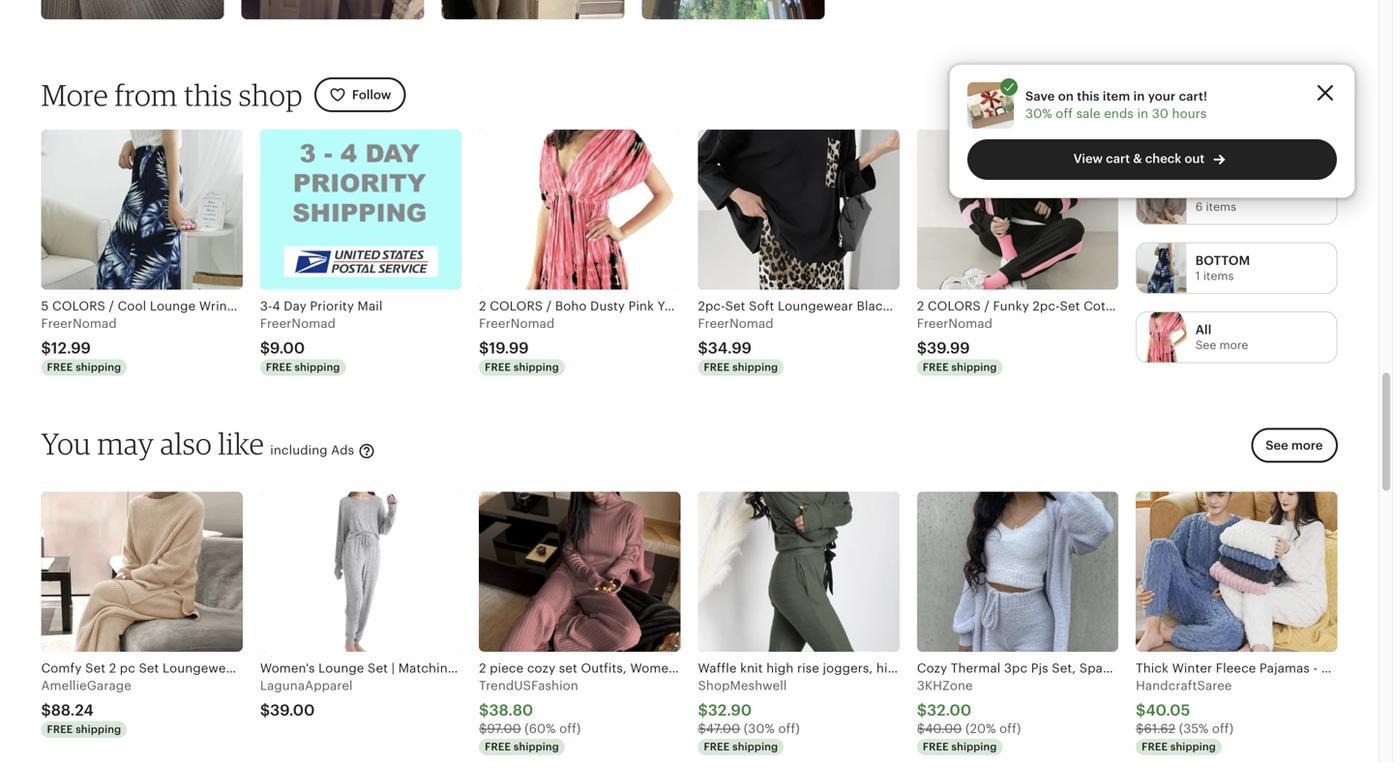 Task type: locate. For each thing, give the bounding box(es) containing it.
shipping down 9.00
[[295, 361, 340, 374]]

&
[[1134, 151, 1143, 166]]

cart
[[1107, 151, 1131, 166]]

free down 12.99
[[47, 361, 73, 374]]

off)
[[560, 722, 581, 736], [779, 722, 800, 736], [1000, 722, 1022, 736], [1213, 722, 1234, 736]]

off) inside trendusfashion $ 38.80 $ 97.00 (60% off) free shipping
[[560, 722, 581, 736]]

3 off) from the left
[[1000, 722, 1022, 736]]

freernomad for 34.99
[[698, 317, 774, 331]]

save on this item in your cart! 30% off sale ends in 30 hours
[[1026, 89, 1208, 121]]

this inside save on this item in your cart! 30% off sale ends in 30 hours
[[1078, 89, 1100, 103]]

off) right (30%
[[779, 722, 800, 736]]

off) for 40.05
[[1213, 722, 1234, 736]]

free down 39.99
[[923, 361, 949, 374]]

browse
[[1137, 132, 1202, 153]]

30%
[[1026, 107, 1053, 121]]

amelliegarage $ 88.24 free shipping
[[41, 679, 132, 736]]

2 freernomad from the left
[[260, 317, 336, 331]]

1 off) from the left
[[560, 722, 581, 736]]

items down bottom
[[1204, 270, 1235, 283]]

more
[[41, 77, 108, 113]]

4
[[272, 299, 280, 314]]

freernomad $ 19.99 free shipping
[[479, 317, 559, 374]]

amelliegarage
[[41, 679, 132, 694]]

see more listings in the all section image
[[1138, 313, 1188, 362]]

shopmeshwell $ 32.90 $ 47.00 (30% off) free shipping
[[698, 679, 800, 754]]

(20%
[[966, 722, 997, 736]]

items inside loungewear set 6 items
[[1207, 200, 1237, 213]]

off
[[1056, 107, 1074, 121]]

shipping down the '(35%' at the bottom of the page
[[1171, 741, 1217, 754]]

from
[[115, 77, 178, 113]]

1 horizontal spatial more
[[1292, 438, 1324, 453]]

off) right the '(35%' at the bottom of the page
[[1213, 722, 1234, 736]]

on
[[1059, 89, 1075, 103]]

items
[[1207, 200, 1237, 213], [1204, 270, 1235, 283]]

freernomad inside "freernomad $ 34.99 free shipping"
[[698, 317, 774, 331]]

handcraftsaree
[[1137, 679, 1233, 694]]

in left 30
[[1138, 107, 1149, 121]]

shipping inside freernomad $ 12.99 free shipping
[[76, 361, 121, 374]]

may
[[97, 426, 154, 462]]

freernomad for 39.99
[[918, 317, 993, 331]]

free down 34.99
[[704, 361, 730, 374]]

5 freernomad from the left
[[918, 317, 993, 331]]

2pc-set soft loungewear black leopard print long sleeve casual wear top bottom skirt pajama set / leo / one size image
[[698, 130, 900, 290]]

$ inside freernomad $ 39.99 free shipping
[[918, 340, 928, 357]]

items right "6"
[[1207, 200, 1237, 213]]

freernomad
[[41, 317, 117, 331], [260, 317, 336, 331], [479, 317, 555, 331], [698, 317, 774, 331], [918, 317, 993, 331]]

12.99
[[51, 340, 91, 357]]

2 off) from the left
[[779, 722, 800, 736]]

3-
[[260, 299, 272, 314]]

your
[[1149, 89, 1176, 103]]

free down 40.00
[[923, 741, 949, 754]]

1 horizontal spatial this
[[1078, 89, 1100, 103]]

1 freernomad from the left
[[41, 317, 117, 331]]

shipping down 34.99
[[733, 361, 779, 374]]

free down the 19.99
[[485, 361, 511, 374]]

shipping down the 19.99
[[514, 361, 559, 374]]

this right from
[[184, 77, 233, 113]]

shipping inside "freernomad $ 34.99 free shipping"
[[733, 361, 779, 374]]

off) inside 3khzone $ 32.00 $ 40.00 (20% off) free shipping
[[1000, 722, 1022, 736]]

1 vertical spatial items
[[1204, 270, 1235, 283]]

shopmeshwell
[[698, 679, 787, 694]]

(35%
[[1180, 722, 1209, 736]]

including
[[270, 443, 328, 458]]

more inside the all see more
[[1220, 339, 1249, 352]]

this for on
[[1078, 89, 1100, 103]]

ads
[[331, 443, 354, 458]]

39.00
[[270, 702, 315, 720]]

0 horizontal spatial this
[[184, 77, 233, 113]]

shipping down (60%
[[514, 741, 559, 754]]

shipping down 12.99
[[76, 361, 121, 374]]

0 horizontal spatial more
[[1220, 339, 1249, 352]]

3-4 day priority mail image
[[260, 130, 462, 290]]

this
[[184, 77, 233, 113], [1078, 89, 1100, 103]]

shipping down 39.99
[[952, 361, 998, 374]]

4 off) from the left
[[1213, 722, 1234, 736]]

in right item
[[1134, 89, 1146, 103]]

freernomad up 12.99
[[41, 317, 117, 331]]

bottom
[[1196, 253, 1251, 268]]

$ inside "freernomad $ 34.99 free shipping"
[[698, 340, 708, 357]]

freernomad inside freernomad $ 39.99 free shipping
[[918, 317, 993, 331]]

38.80
[[489, 702, 534, 720]]

39.99
[[928, 340, 971, 357]]

free inside 3-4 day priority mail freernomad $ 9.00 free shipping
[[266, 361, 292, 374]]

0 vertical spatial more
[[1220, 339, 1249, 352]]

freernomad for 19.99
[[479, 317, 555, 331]]

3 freernomad from the left
[[479, 317, 555, 331]]

set
[[1290, 184, 1313, 199]]

34.99
[[708, 340, 752, 357]]

freernomad down day
[[260, 317, 336, 331]]

see
[[1196, 339, 1217, 352], [1266, 438, 1289, 453]]

in
[[1134, 89, 1146, 103], [1138, 107, 1149, 121]]

freernomad up 34.99
[[698, 317, 774, 331]]

0 vertical spatial see
[[1196, 339, 1217, 352]]

free down 47.00
[[704, 741, 730, 754]]

see more listings in the loungewear set section image
[[1138, 174, 1188, 224]]

1 vertical spatial see
[[1266, 438, 1289, 453]]

handcraftsaree $ 40.05 $ 61.62 (35% off) free shipping
[[1137, 679, 1234, 754]]

see more link
[[1246, 428, 1338, 475]]

0 horizontal spatial see
[[1196, 339, 1217, 352]]

$ inside lagunaapparel $ 39.00
[[260, 702, 270, 720]]

0 vertical spatial in
[[1134, 89, 1146, 103]]

day
[[284, 299, 307, 314]]

free down 61.62
[[1142, 741, 1168, 754]]

shipping
[[76, 361, 121, 374], [295, 361, 340, 374], [514, 361, 559, 374], [733, 361, 779, 374], [952, 361, 998, 374], [76, 724, 121, 736], [514, 741, 559, 754], [733, 741, 779, 754], [952, 741, 998, 754], [1171, 741, 1217, 754]]

freernomad $ 34.99 free shipping
[[698, 317, 779, 374]]

shipping down (20% at the right bottom of the page
[[952, 741, 998, 754]]

1 horizontal spatial see
[[1266, 438, 1289, 453]]

off) right (20% at the right bottom of the page
[[1000, 722, 1022, 736]]

mail
[[358, 299, 383, 314]]

freernomad up the 19.99
[[479, 317, 555, 331]]

off) right (60%
[[560, 722, 581, 736]]

see more button
[[1252, 428, 1338, 463]]

free
[[47, 361, 73, 374], [266, 361, 292, 374], [485, 361, 511, 374], [704, 361, 730, 374], [923, 361, 949, 374], [47, 724, 73, 736], [485, 741, 511, 754], [704, 741, 730, 754], [923, 741, 949, 754], [1142, 741, 1168, 754]]

free inside trendusfashion $ 38.80 $ 97.00 (60% off) free shipping
[[485, 741, 511, 754]]

free down 9.00
[[266, 361, 292, 374]]

freernomad up 39.99
[[918, 317, 993, 331]]

free down "97.00"
[[485, 741, 511, 754]]

0 vertical spatial items
[[1207, 200, 1237, 213]]

this for from
[[184, 77, 233, 113]]

more
[[1220, 339, 1249, 352], [1292, 438, 1324, 453]]

more from this shop
[[41, 77, 303, 113]]

freernomad inside freernomad $ 12.99 free shipping
[[41, 317, 117, 331]]

freernomad inside freernomad $ 19.99 free shipping
[[479, 317, 555, 331]]

shipping down (30%
[[733, 741, 779, 754]]

off) inside shopmeshwell $ 32.90 $ 47.00 (30% off) free shipping
[[779, 722, 800, 736]]

9.00
[[270, 340, 305, 357]]

free down 88.24
[[47, 724, 73, 736]]

like
[[218, 426, 265, 462]]

you may also like including ads
[[41, 426, 358, 462]]

you
[[41, 426, 91, 462]]

1 vertical spatial more
[[1292, 438, 1324, 453]]

off) inside handcraftsaree $ 40.05 $ 61.62 (35% off) free shipping
[[1213, 722, 1234, 736]]

this up sale on the right top
[[1078, 89, 1100, 103]]

free inside amelliegarage $ 88.24 free shipping
[[47, 724, 73, 736]]

see inside the all see more
[[1196, 339, 1217, 352]]

see more
[[1266, 438, 1324, 453]]

97.00
[[487, 722, 522, 736]]

free inside "freernomad $ 34.99 free shipping"
[[704, 361, 730, 374]]

2 piece cozy set outfits, women knitted loungewear set, matching jogger set, matching lounge set, sport casual set, chunky knitted tracksuit image
[[479, 492, 681, 652]]

$
[[41, 340, 51, 357], [260, 340, 270, 357], [479, 340, 489, 357], [698, 340, 708, 357], [918, 340, 928, 357], [41, 702, 51, 720], [260, 702, 270, 720], [479, 702, 489, 720], [698, 702, 708, 720], [918, 702, 928, 720], [1137, 702, 1147, 720], [479, 722, 487, 736], [698, 722, 706, 736], [918, 722, 926, 736], [1137, 722, 1145, 736]]

40.00
[[926, 722, 963, 736]]

4 freernomad from the left
[[698, 317, 774, 331]]

off) for 38.80
[[560, 722, 581, 736]]

shipping down 88.24
[[76, 724, 121, 736]]



Task type: vqa. For each thing, say whether or not it's contained in the screenshot.


Task type: describe. For each thing, give the bounding box(es) containing it.
cozy thermal 3pc pjs set, spaghetti strap top with fluff coat & shorts, chic lounge sleepwear for birthday gift image
[[918, 492, 1119, 652]]

$ inside amelliegarage $ 88.24 free shipping
[[41, 702, 51, 720]]

61.62
[[1145, 722, 1176, 736]]

hours
[[1173, 107, 1208, 121]]

freernomad $ 12.99 free shipping
[[41, 317, 121, 374]]

section
[[1233, 132, 1299, 153]]

lagunaapparel $ 39.00
[[260, 679, 353, 720]]

lagunaapparel
[[260, 679, 353, 694]]

shipping inside handcraftsaree $ 40.05 $ 61.62 (35% off) free shipping
[[1171, 741, 1217, 754]]

save
[[1026, 89, 1056, 103]]

ends
[[1105, 107, 1134, 121]]

40.05
[[1147, 702, 1191, 720]]

off) for 32.00
[[1000, 722, 1022, 736]]

free inside handcraftsaree $ 40.05 $ 61.62 (35% off) free shipping
[[1142, 741, 1168, 754]]

6
[[1196, 200, 1204, 213]]

freernomad for 12.99
[[41, 317, 117, 331]]

waffle knit high rise joggers, high rise jogger, waffle knit jogger, everyday joggers image
[[698, 492, 900, 652]]

out
[[1185, 151, 1205, 166]]

30
[[1153, 107, 1169, 121]]

free inside freernomad $ 12.99 free shipping
[[47, 361, 73, 374]]

item
[[1103, 89, 1131, 103]]

browse by section
[[1137, 132, 1299, 153]]

sale
[[1077, 107, 1101, 121]]

see inside button
[[1266, 438, 1289, 453]]

(30%
[[744, 722, 775, 736]]

women's lounge set | matching jogger set | pajama set active - cozy up in style image
[[260, 492, 462, 652]]

check
[[1146, 151, 1182, 166]]

all see more
[[1196, 323, 1249, 352]]

shop
[[239, 77, 303, 113]]

$ inside freernomad $ 19.99 free shipping
[[479, 340, 489, 357]]

19.99
[[489, 340, 529, 357]]

free inside shopmeshwell $ 32.90 $ 47.00 (30% off) free shipping
[[704, 741, 730, 754]]

off) for 32.90
[[779, 722, 800, 736]]

1
[[1196, 270, 1201, 283]]

3khzone $ 32.00 $ 40.00 (20% off) free shipping
[[918, 679, 1022, 754]]

shipping inside shopmeshwell $ 32.90 $ 47.00 (30% off) free shipping
[[733, 741, 779, 754]]

shipping inside trendusfashion $ 38.80 $ 97.00 (60% off) free shipping
[[514, 741, 559, 754]]

cart!
[[1180, 89, 1208, 103]]

32.00
[[928, 702, 972, 720]]

free inside freernomad $ 39.99 free shipping
[[923, 361, 949, 374]]

shipping inside 3-4 day priority mail freernomad $ 9.00 free shipping
[[295, 361, 340, 374]]

also
[[160, 426, 212, 462]]

(60%
[[525, 722, 556, 736]]

shipping inside amelliegarage $ 88.24 free shipping
[[76, 724, 121, 736]]

free inside 3khzone $ 32.00 $ 40.00 (20% off) free shipping
[[923, 741, 949, 754]]

32.90
[[708, 702, 752, 720]]

priority
[[310, 299, 354, 314]]

follow button
[[314, 77, 406, 112]]

free inside freernomad $ 19.99 free shipping
[[485, 361, 511, 374]]

2 colors / funky 2pc-set cotton loungewear contrasting neon pink long sleeve casual wear top bottom pajama set / crayola image
[[918, 130, 1119, 290]]

view
[[1074, 151, 1104, 166]]

shipping inside freernomad $ 19.99 free shipping
[[514, 361, 559, 374]]

all
[[1196, 323, 1212, 337]]

bottom 1 items
[[1196, 253, 1251, 283]]

88.24
[[51, 702, 94, 720]]

loungewear set 6 items
[[1196, 184, 1313, 213]]

5 colors / cool lounge wrinkle free summer waist banded palm tree design relaxed loungewear loose pants image
[[41, 130, 243, 290]]

comfy set 2 pc set loungewear set pijama hoodie sweats set wrap tie dye beachwear sweats set loungewear comfy set comfy outfits image
[[41, 492, 243, 652]]

$ inside freernomad $ 12.99 free shipping
[[41, 340, 51, 357]]

2 colors / boho dusty pink yellow vintage ruffled shoulder mini dress / women dresses bohemian aztec ethnic print multicolored print image
[[479, 130, 681, 290]]

view cart & check out
[[1074, 151, 1205, 166]]

1 vertical spatial in
[[1138, 107, 1149, 121]]

items inside bottom 1 items
[[1204, 270, 1235, 283]]

loungewear
[[1196, 184, 1287, 199]]

trendusfashion $ 38.80 $ 97.00 (60% off) free shipping
[[479, 679, 581, 754]]

shipping inside 3khzone $ 32.00 $ 40.00 (20% off) free shipping
[[952, 741, 998, 754]]

shipping inside freernomad $ 39.99 free shipping
[[952, 361, 998, 374]]

trendusfashion
[[479, 679, 579, 694]]

3-4 day priority mail freernomad $ 9.00 free shipping
[[260, 299, 383, 374]]

more inside button
[[1292, 438, 1324, 453]]

47.00
[[706, 722, 741, 736]]

thick winter fleece pajamas - christmas lounge wear, fluffy lounge wear, high quality knit wear, cozy set, pajama set for winter image
[[1137, 492, 1338, 652]]

follow
[[352, 88, 391, 102]]

freernomad $ 39.99 free shipping
[[918, 317, 998, 374]]

3khzone
[[918, 679, 974, 694]]

view cart & check out link
[[968, 139, 1338, 180]]

by
[[1207, 132, 1229, 153]]

see more listings in the bottom section image
[[1138, 243, 1188, 293]]

$ inside 3-4 day priority mail freernomad $ 9.00 free shipping
[[260, 340, 270, 357]]

freernomad inside 3-4 day priority mail freernomad $ 9.00 free shipping
[[260, 317, 336, 331]]



